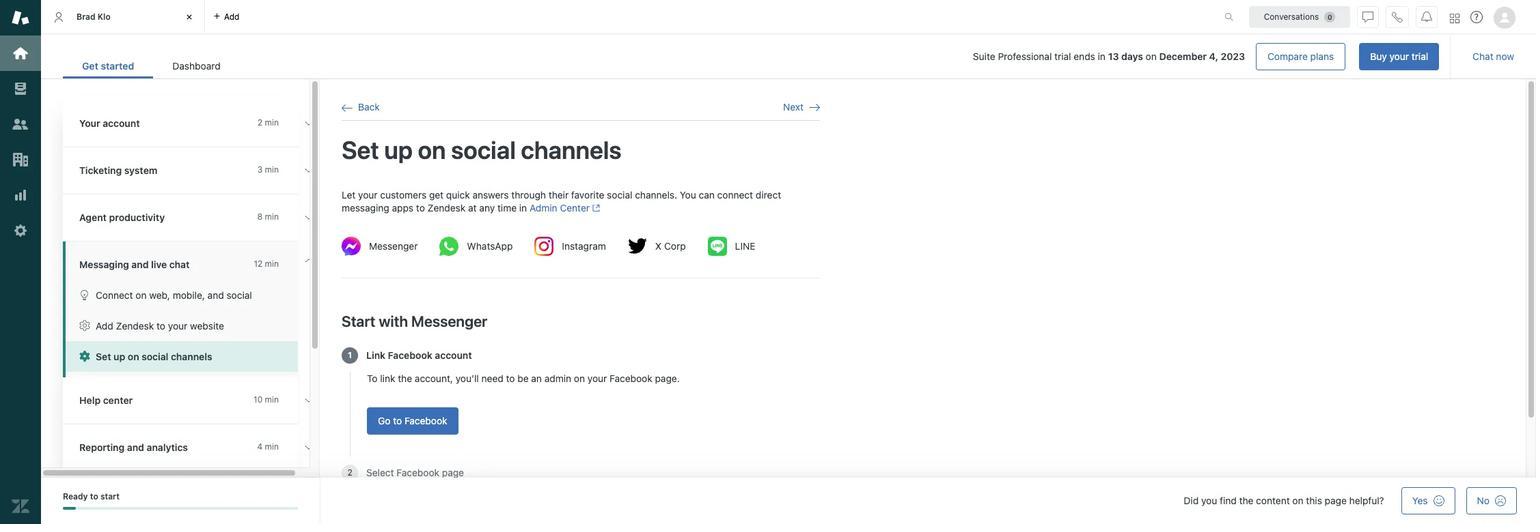 Task type: vqa. For each thing, say whether or not it's contained in the screenshot.


Task type: describe. For each thing, give the bounding box(es) containing it.
up inside button
[[114, 351, 125, 363]]

8 min
[[257, 212, 279, 222]]

answers
[[473, 189, 509, 201]]

center
[[560, 202, 590, 214]]

page inside start with messenger region
[[442, 467, 464, 479]]

admin image
[[12, 222, 29, 240]]

min for your account
[[265, 118, 279, 128]]

go to facebook
[[378, 415, 447, 427]]

instagram
[[562, 240, 606, 252]]

buy your trial button
[[1360, 43, 1440, 70]]

messaging
[[342, 202, 389, 214]]

get started image
[[12, 44, 29, 62]]

3
[[257, 165, 263, 175]]

suite professional trial ends in 13 days on december 4, 2023
[[973, 51, 1246, 62]]

connect on web, mobile, and social button
[[66, 280, 298, 311]]

add zendesk to your website button
[[66, 311, 298, 342]]

yes
[[1413, 496, 1428, 507]]

to right go
[[393, 415, 402, 427]]

reporting image
[[12, 187, 29, 204]]

go to facebook button
[[367, 408, 458, 435]]

chat
[[1473, 51, 1494, 62]]

link
[[380, 373, 395, 385]]

views image
[[12, 80, 29, 98]]

now
[[1497, 51, 1515, 62]]

add
[[96, 321, 113, 332]]

link facebook account
[[366, 350, 472, 361]]

(opens in a new tab) image
[[590, 205, 601, 213]]

4
[[257, 442, 263, 453]]

zendesk products image
[[1451, 13, 1460, 23]]

x corp
[[655, 240, 686, 252]]

10
[[254, 395, 263, 405]]

account,
[[415, 373, 453, 385]]

content-title region
[[342, 135, 820, 166]]

12 min
[[254, 259, 279, 269]]

zendesk inside add zendesk to your website button
[[116, 321, 154, 332]]

you
[[1202, 496, 1218, 507]]

ticketing system heading
[[63, 148, 323, 195]]

live
[[151, 259, 167, 271]]

organizations image
[[12, 151, 29, 169]]

trial for your
[[1412, 51, 1429, 62]]

min for reporting and analytics
[[265, 442, 279, 453]]

agent productivity heading
[[63, 195, 323, 242]]

brad
[[77, 11, 95, 22]]

professional
[[998, 51, 1052, 62]]

get
[[429, 189, 444, 201]]

plans
[[1311, 51, 1335, 62]]

quick
[[446, 189, 470, 201]]

1
[[348, 351, 352, 361]]

you
[[680, 189, 696, 201]]

line
[[735, 240, 756, 252]]

connect
[[718, 189, 753, 201]]

whatsapp
[[467, 240, 513, 252]]

footer containing did you find the content on this page helpful?
[[41, 479, 1537, 525]]

get help image
[[1471, 11, 1483, 23]]

help
[[79, 395, 101, 407]]

compare plans button
[[1256, 43, 1346, 70]]

reporting and analytics
[[79, 442, 188, 454]]

the inside start with messenger region
[[398, 373, 412, 385]]

dashboard
[[172, 60, 221, 72]]

facebook up link
[[388, 350, 433, 361]]

to inside "footer"
[[90, 492, 98, 502]]

min for ticketing system
[[265, 165, 279, 175]]

ends
[[1074, 51, 1096, 62]]

and for analytics
[[127, 442, 144, 454]]

December 4, 2023 text field
[[1160, 51, 1246, 62]]

corp
[[664, 240, 686, 252]]

ready
[[63, 492, 88, 502]]

12
[[254, 259, 263, 269]]

brad klo tab
[[41, 0, 205, 34]]

min for messaging and live chat
[[265, 259, 279, 269]]

their
[[549, 189, 569, 201]]

your account
[[79, 118, 140, 129]]

to down web,
[[157, 321, 165, 332]]

to inside let your customers get quick answers through their favorite social channels. you can connect direct messaging apps to zendesk at any time in
[[416, 202, 425, 214]]

reporting
[[79, 442, 125, 454]]

8
[[257, 212, 263, 222]]

suite
[[973, 51, 996, 62]]

conversations button
[[1250, 6, 1351, 28]]

your
[[79, 118, 100, 129]]

admin
[[530, 202, 558, 214]]

chat now button
[[1462, 43, 1526, 70]]

web,
[[149, 290, 170, 301]]

3 min
[[257, 165, 279, 175]]

your account heading
[[63, 100, 323, 148]]

an
[[531, 373, 542, 385]]

your inside the buy your trial button
[[1390, 51, 1410, 62]]

chat now
[[1473, 51, 1515, 62]]

yes button
[[1402, 488, 1456, 515]]

brad klo
[[77, 11, 111, 22]]

direct
[[756, 189, 782, 201]]

time
[[498, 202, 517, 214]]

let your customers get quick answers through their favorite social channels. you can connect direct messaging apps to zendesk at any time in
[[342, 189, 782, 214]]

tab list containing get started
[[63, 53, 240, 79]]

content
[[1257, 496, 1290, 507]]

notifications image
[[1422, 11, 1433, 22]]

section containing suite professional trial ends in
[[251, 43, 1440, 70]]

button displays agent's chat status as invisible. image
[[1363, 11, 1374, 22]]

no
[[1478, 496, 1490, 507]]

compare
[[1268, 51, 1308, 62]]

customers
[[380, 189, 427, 201]]

back
[[358, 101, 380, 113]]

channels.
[[635, 189, 677, 201]]

center
[[103, 395, 133, 407]]

page inside "footer"
[[1325, 496, 1347, 507]]

add button
[[205, 0, 248, 33]]

account inside start with messenger region
[[435, 350, 472, 361]]

progress-bar progress bar
[[63, 508, 298, 511]]



Task type: locate. For each thing, give the bounding box(es) containing it.
1 horizontal spatial page
[[1325, 496, 1347, 507]]

messenger up link facebook account
[[411, 313, 488, 331]]

facebook right go
[[405, 415, 447, 427]]

your inside let your customers get quick answers through their favorite social channels. you can connect direct messaging apps to zendesk at any time in
[[358, 189, 378, 201]]

account
[[103, 118, 140, 129], [435, 350, 472, 361]]

2 min from the top
[[265, 165, 279, 175]]

your right the admin
[[588, 373, 607, 385]]

0 vertical spatial messenger
[[369, 240, 418, 252]]

zendesk inside let your customers get quick answers through their favorite social channels. you can connect direct messaging apps to zendesk at any time in
[[428, 202, 466, 214]]

on inside section
[[1146, 51, 1157, 62]]

0 vertical spatial 2
[[258, 118, 263, 128]]

0 vertical spatial in
[[1098, 51, 1106, 62]]

channels inside set up on social channels button
[[171, 351, 212, 363]]

0 vertical spatial the
[[398, 373, 412, 385]]

your left website
[[168, 321, 188, 332]]

in inside let your customers get quick answers through their favorite social channels. you can connect direct messaging apps to zendesk at any time in
[[519, 202, 527, 214]]

ticketing
[[79, 165, 122, 176]]

facebook inside button
[[405, 415, 447, 427]]

1 vertical spatial channels
[[171, 351, 212, 363]]

1 min from the top
[[265, 118, 279, 128]]

and right mobile,
[[208, 290, 224, 301]]

4 min
[[257, 442, 279, 453]]

1 horizontal spatial in
[[1098, 51, 1106, 62]]

set up on social channels inside set up on social channels button
[[96, 351, 212, 363]]

trial
[[1055, 51, 1072, 62], [1412, 51, 1429, 62]]

be
[[518, 373, 529, 385]]

1 vertical spatial 2
[[348, 468, 352, 478]]

1 trial from the left
[[1055, 51, 1072, 62]]

0 horizontal spatial 2
[[258, 118, 263, 128]]

1 vertical spatial up
[[114, 351, 125, 363]]

close image
[[183, 10, 196, 24]]

mobile,
[[173, 290, 205, 301]]

1 horizontal spatial the
[[1240, 496, 1254, 507]]

trial inside button
[[1412, 51, 1429, 62]]

tabs tab list
[[41, 0, 1211, 34]]

in inside section
[[1098, 51, 1106, 62]]

with
[[379, 313, 408, 331]]

on inside "footer"
[[1293, 496, 1304, 507]]

social inside let your customers get quick answers through their favorite social channels. you can connect direct messaging apps to zendesk at any time in
[[607, 189, 633, 201]]

zendesk image
[[12, 498, 29, 516]]

set up on social channels down add zendesk to your website
[[96, 351, 212, 363]]

social up answers
[[451, 136, 516, 165]]

min right 8
[[265, 212, 279, 222]]

1 horizontal spatial account
[[435, 350, 472, 361]]

and inside heading
[[127, 442, 144, 454]]

2023
[[1221, 51, 1246, 62]]

6 min from the top
[[265, 442, 279, 453]]

page
[[442, 467, 464, 479], [1325, 496, 1347, 507]]

account right your
[[103, 118, 140, 129]]

to right apps
[[416, 202, 425, 214]]

find
[[1220, 496, 1237, 507]]

social right favorite
[[607, 189, 633, 201]]

1 horizontal spatial trial
[[1412, 51, 1429, 62]]

add
[[224, 11, 240, 22]]

dashboard tab
[[153, 53, 240, 79]]

connect on web, mobile, and social
[[96, 290, 252, 301]]

helpful?
[[1350, 496, 1385, 507]]

to
[[367, 373, 378, 385]]

set down back button
[[342, 136, 379, 165]]

page down go to facebook button
[[442, 467, 464, 479]]

connect
[[96, 290, 133, 301]]

1 vertical spatial set up on social channels
[[96, 351, 212, 363]]

and for live
[[132, 259, 149, 271]]

1 horizontal spatial up
[[384, 136, 413, 165]]

2 left select
[[348, 468, 352, 478]]

2
[[258, 118, 263, 128], [348, 468, 352, 478]]

1 vertical spatial zendesk
[[116, 321, 154, 332]]

your right buy
[[1390, 51, 1410, 62]]

next
[[783, 101, 804, 113]]

0 vertical spatial account
[[103, 118, 140, 129]]

0 horizontal spatial in
[[519, 202, 527, 214]]

zendesk support image
[[12, 9, 29, 27]]

page right this
[[1325, 496, 1347, 507]]

set up on social channels up answers
[[342, 136, 622, 165]]

set up on social channels button
[[66, 342, 298, 373]]

facebook right select
[[397, 467, 440, 479]]

to link the account, you'll need to be an admin on your facebook page.
[[367, 373, 680, 385]]

website
[[190, 321, 224, 332]]

your up "messaging"
[[358, 189, 378, 201]]

1 horizontal spatial zendesk
[[428, 202, 466, 214]]

1 horizontal spatial channels
[[521, 136, 622, 165]]

0 vertical spatial channels
[[521, 136, 622, 165]]

section
[[251, 43, 1440, 70]]

on inside region
[[418, 136, 446, 165]]

zendesk right add
[[116, 321, 154, 332]]

up
[[384, 136, 413, 165], [114, 351, 125, 363]]

1 horizontal spatial set
[[342, 136, 379, 165]]

channels down add zendesk to your website button
[[171, 351, 212, 363]]

0 horizontal spatial set up on social channels
[[96, 351, 212, 363]]

3 min from the top
[[265, 212, 279, 222]]

messaging
[[79, 259, 129, 271]]

1 vertical spatial page
[[1325, 496, 1347, 507]]

facebook left page.
[[610, 373, 653, 385]]

at
[[468, 202, 477, 214]]

select facebook page
[[366, 467, 464, 479]]

reporting and analytics heading
[[63, 425, 323, 472]]

min for help center
[[265, 395, 279, 405]]

2 vertical spatial and
[[127, 442, 144, 454]]

2 up 3
[[258, 118, 263, 128]]

you'll
[[456, 373, 479, 385]]

0 vertical spatial set up on social channels
[[342, 136, 622, 165]]

13
[[1109, 51, 1119, 62]]

footer
[[41, 479, 1537, 525]]

min inside help center heading
[[265, 395, 279, 405]]

to left start
[[90, 492, 98, 502]]

min
[[265, 118, 279, 128], [265, 165, 279, 175], [265, 212, 279, 222], [265, 259, 279, 269], [265, 395, 279, 405], [265, 442, 279, 453]]

on
[[1146, 51, 1157, 62], [418, 136, 446, 165], [136, 290, 147, 301], [128, 351, 139, 363], [574, 373, 585, 385], [1293, 496, 1304, 507]]

social inside content-title region
[[451, 136, 516, 165]]

2 inside the your account heading
[[258, 118, 263, 128]]

favorite
[[571, 189, 605, 201]]

account inside heading
[[103, 118, 140, 129]]

account up you'll
[[435, 350, 472, 361]]

0 vertical spatial zendesk
[[428, 202, 466, 214]]

0 horizontal spatial up
[[114, 351, 125, 363]]

analytics
[[147, 442, 188, 454]]

min inside ticketing system heading
[[265, 165, 279, 175]]

up inside content-title region
[[384, 136, 413, 165]]

start
[[100, 492, 120, 502]]

and inside button
[[208, 290, 224, 301]]

0 vertical spatial up
[[384, 136, 413, 165]]

2 for 2
[[348, 468, 352, 478]]

tab list
[[63, 53, 240, 79]]

0 vertical spatial page
[[442, 467, 464, 479]]

0 horizontal spatial zendesk
[[116, 321, 154, 332]]

trial left ends
[[1055, 51, 1072, 62]]

4 min from the top
[[265, 259, 279, 269]]

and left analytics
[[127, 442, 144, 454]]

2 for 2 min
[[258, 118, 263, 128]]

help center heading
[[63, 378, 323, 425]]

min inside the your account heading
[[265, 118, 279, 128]]

add zendesk to your website
[[96, 321, 224, 332]]

and inside 'heading'
[[132, 259, 149, 271]]

0 horizontal spatial set
[[96, 351, 111, 363]]

social right mobile,
[[227, 290, 252, 301]]

need
[[482, 373, 504, 385]]

1 horizontal spatial 2
[[348, 468, 352, 478]]

agent productivity
[[79, 212, 165, 224]]

started
[[101, 60, 134, 72]]

start with messenger
[[342, 313, 488, 331]]

4,
[[1210, 51, 1219, 62]]

messenger down apps
[[369, 240, 418, 252]]

buy
[[1371, 51, 1388, 62]]

channels up their
[[521, 136, 622, 165]]

can
[[699, 189, 715, 201]]

get
[[82, 60, 98, 72]]

0 vertical spatial and
[[132, 259, 149, 271]]

on left this
[[1293, 496, 1304, 507]]

agent
[[79, 212, 107, 224]]

min right 10
[[265, 395, 279, 405]]

next button
[[783, 101, 820, 114]]

trial for professional
[[1055, 51, 1072, 62]]

to left 'be'
[[506, 373, 515, 385]]

zendesk down get
[[428, 202, 466, 214]]

start
[[342, 313, 376, 331]]

select
[[366, 467, 394, 479]]

social down add zendesk to your website
[[142, 351, 168, 363]]

2 trial from the left
[[1412, 51, 1429, 62]]

1 vertical spatial in
[[519, 202, 527, 214]]

any
[[479, 202, 495, 214]]

0 horizontal spatial page
[[442, 467, 464, 479]]

on down add zendesk to your website
[[128, 351, 139, 363]]

the right link
[[398, 373, 412, 385]]

min for agent productivity
[[265, 212, 279, 222]]

channels
[[521, 136, 622, 165], [171, 351, 212, 363]]

december
[[1160, 51, 1207, 62]]

back button
[[342, 101, 380, 114]]

conversations
[[1264, 11, 1320, 22]]

set inside button
[[96, 351, 111, 363]]

admin
[[545, 373, 572, 385]]

on left web,
[[136, 290, 147, 301]]

go
[[378, 415, 391, 427]]

1 vertical spatial messenger
[[411, 313, 488, 331]]

set inside content-title region
[[342, 136, 379, 165]]

0 horizontal spatial channels
[[171, 351, 212, 363]]

main element
[[0, 0, 41, 525]]

apps
[[392, 202, 414, 214]]

min right 3
[[265, 165, 279, 175]]

messaging and live chat heading
[[63, 242, 323, 280]]

days
[[1122, 51, 1144, 62]]

0 horizontal spatial account
[[103, 118, 140, 129]]

0 horizontal spatial the
[[398, 373, 412, 385]]

progress bar image
[[63, 508, 76, 511]]

system
[[124, 165, 158, 176]]

5 min from the top
[[265, 395, 279, 405]]

on right the admin
[[574, 373, 585, 385]]

1 vertical spatial set
[[96, 351, 111, 363]]

min inside reporting and analytics heading
[[265, 442, 279, 453]]

on up get
[[418, 136, 446, 165]]

set down add
[[96, 351, 111, 363]]

your inside add zendesk to your website button
[[168, 321, 188, 332]]

instagram image
[[535, 237, 554, 256]]

and left live
[[132, 259, 149, 271]]

page.
[[655, 373, 680, 385]]

let
[[342, 189, 356, 201]]

in left the 13
[[1098, 51, 1106, 62]]

min inside messaging and live chat 'heading'
[[265, 259, 279, 269]]

2 inside start with messenger region
[[348, 468, 352, 478]]

1 vertical spatial and
[[208, 290, 224, 301]]

no button
[[1467, 488, 1518, 515]]

up up customers
[[384, 136, 413, 165]]

on inside start with messenger region
[[574, 373, 585, 385]]

set up on social channels inside content-title region
[[342, 136, 622, 165]]

in
[[1098, 51, 1106, 62], [519, 202, 527, 214]]

min up 3 min
[[265, 118, 279, 128]]

zendesk
[[428, 202, 466, 214], [116, 321, 154, 332]]

channels inside content-title region
[[521, 136, 622, 165]]

customers image
[[12, 116, 29, 133]]

trial down notifications icon
[[1412, 51, 1429, 62]]

min inside agent productivity heading
[[265, 212, 279, 222]]

start with messenger region
[[342, 188, 820, 524]]

0 vertical spatial set
[[342, 136, 379, 165]]

10 min
[[254, 395, 279, 405]]

1 vertical spatial the
[[1240, 496, 1254, 507]]

the right find
[[1240, 496, 1254, 507]]

up up center
[[114, 351, 125, 363]]

min right 4
[[265, 442, 279, 453]]

through
[[512, 189, 546, 201]]

1 vertical spatial account
[[435, 350, 472, 361]]

1 horizontal spatial set up on social channels
[[342, 136, 622, 165]]

min right '12' at the left
[[265, 259, 279, 269]]

klo
[[98, 11, 111, 22]]

and
[[132, 259, 149, 271], [208, 290, 224, 301], [127, 442, 144, 454]]

in down 'through'
[[519, 202, 527, 214]]

set up on social channels
[[342, 136, 622, 165], [96, 351, 212, 363]]

on right days
[[1146, 51, 1157, 62]]

0 horizontal spatial trial
[[1055, 51, 1072, 62]]

social
[[451, 136, 516, 165], [607, 189, 633, 201], [227, 290, 252, 301], [142, 351, 168, 363]]

help center
[[79, 395, 133, 407]]



